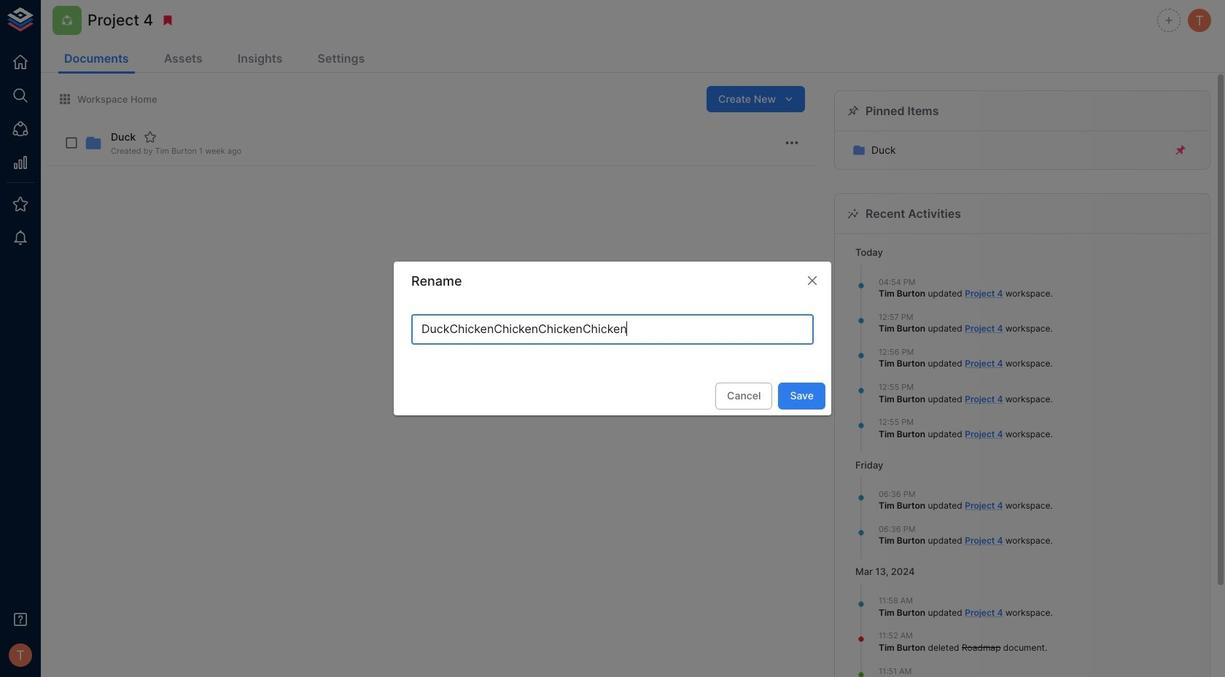 Task type: locate. For each thing, give the bounding box(es) containing it.
remove bookmark image
[[161, 14, 175, 27]]

Enter Title text field
[[411, 315, 814, 345]]

dialog
[[394, 262, 831, 416]]

favorite image
[[144, 131, 157, 144]]

unpin image
[[1174, 144, 1187, 157]]



Task type: vqa. For each thing, say whether or not it's contained in the screenshot.
the Unpin image
yes



